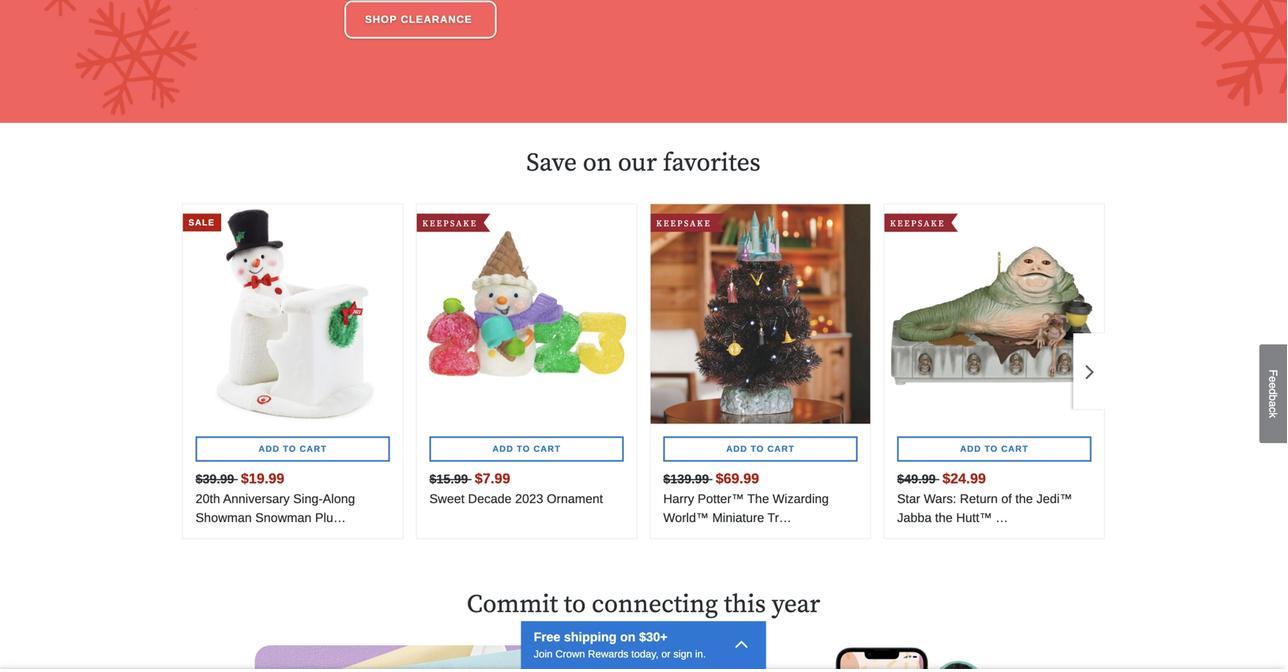 Task type: locate. For each thing, give the bounding box(es) containing it.
$19.99 article
[[182, 204, 403, 539]]

add to cart button up $19.99
[[196, 437, 390, 462]]

1 add from the left
[[259, 444, 280, 454]]

1 to from the left
[[283, 444, 296, 454]]

this
[[724, 589, 766, 621]]

cart inside $19.99 article
[[300, 444, 327, 454]]

1 horizontal spatial on
[[620, 630, 636, 644]]

to for $7.99
[[517, 444, 530, 454]]

add up $19.99
[[259, 444, 280, 454]]

20th anniversary sing-along showman snowman plush with sound, light and motion, image
[[183, 204, 403, 424], [183, 204, 403, 424]]

cart for $19.99
[[300, 444, 327, 454]]

cart inside $7.99 article
[[534, 444, 561, 454]]

$39.99 $19.99 20th anniversary sing-along showman snowman plu…
[[196, 471, 355, 525]]

e
[[1267, 376, 1280, 383], [1267, 383, 1280, 389]]

the
[[1016, 492, 1033, 506], [935, 511, 953, 525]]

add to cart inside $69.99 article
[[726, 444, 795, 454]]

harry
[[663, 492, 694, 506]]

add to cart button
[[196, 437, 390, 462], [429, 437, 624, 462], [663, 437, 858, 462], [897, 437, 1092, 462]]

1 vertical spatial on
[[620, 630, 636, 644]]

to for $19.99
[[283, 444, 296, 454]]

2 add to cart button from the left
[[429, 437, 624, 462]]

on
[[583, 147, 612, 179], [620, 630, 636, 644]]

$7.99 article
[[416, 204, 637, 539]]

to up "$15.99 $7.99 sweet decade 2023 ornament"
[[517, 444, 530, 454]]

4 cart from the left
[[1001, 444, 1029, 454]]

4 add to cart from the left
[[960, 444, 1029, 454]]

1 cart from the left
[[300, 444, 327, 454]]

4 add from the left
[[960, 444, 981, 454]]

e up d
[[1267, 376, 1280, 383]]

add inside $24.99 article
[[960, 444, 981, 454]]

3 add from the left
[[726, 444, 748, 454]]

our
[[618, 147, 657, 179]]

add to cart inside $19.99 article
[[259, 444, 327, 454]]

3 add to cart button from the left
[[663, 437, 858, 462]]

add to cart up $19.99
[[259, 444, 327, 454]]

to inside $19.99 article
[[283, 444, 296, 454]]

star
[[897, 492, 920, 506]]

clearance
[[401, 14, 472, 26]]

add to cart inside $7.99 article
[[492, 444, 561, 454]]

$30+
[[639, 630, 668, 644]]

4 add to cart button from the left
[[897, 437, 1092, 462]]

to inside $24.99 article
[[985, 444, 998, 454]]

the down the wars: on the right
[[935, 511, 953, 525]]

cart inside $24.99 article
[[1001, 444, 1029, 454]]

add for $69.99
[[726, 444, 748, 454]]

add to cart
[[259, 444, 327, 454], [492, 444, 561, 454], [726, 444, 795, 454], [960, 444, 1029, 454]]

$139.99 $69.99 harry potter™ the wizarding world™ miniature tr…
[[663, 471, 829, 525]]

wizarding
[[773, 492, 829, 506]]

3 add to cart from the left
[[726, 444, 795, 454]]

cart for $24.99
[[1001, 444, 1029, 454]]

to up the $69.99
[[751, 444, 764, 454]]

cart inside $69.99 article
[[767, 444, 795, 454]]

join
[[534, 648, 553, 660]]

star wars: return of the jedi™ jabba the hutt™ ornament with sound and motion, image
[[885, 204, 1104, 424], [885, 204, 1104, 424]]

crown
[[555, 648, 585, 660]]

2 add to cart from the left
[[492, 444, 561, 454]]

2 e from the top
[[1267, 383, 1280, 389]]

icon image
[[734, 633, 749, 655]]

cart up wizarding
[[767, 444, 795, 454]]

add to cart button inside $7.99 article
[[429, 437, 624, 462]]

2 cart from the left
[[534, 444, 561, 454]]

1 add to cart from the left
[[259, 444, 327, 454]]

add to cart inside $24.99 article
[[960, 444, 1029, 454]]

to inside $69.99 article
[[751, 444, 764, 454]]

2 to from the left
[[517, 444, 530, 454]]

on up 'today,'
[[620, 630, 636, 644]]

add up the $69.99
[[726, 444, 748, 454]]

3 to from the left
[[751, 444, 764, 454]]

add to cart for $7.99
[[492, 444, 561, 454]]

add to cart for $24.99
[[960, 444, 1029, 454]]

save on our favorites
[[526, 147, 761, 179]]

add to cart up the $69.99
[[726, 444, 795, 454]]

to up $19.99
[[283, 444, 296, 454]]

cart up "$15.99 $7.99 sweet decade 2023 ornament"
[[534, 444, 561, 454]]

$39.99
[[196, 472, 234, 486]]

of
[[1001, 492, 1012, 506]]

today,
[[631, 648, 659, 660]]

add to cart up "$15.99 $7.99 sweet decade 2023 ornament"
[[492, 444, 561, 454]]

sign
[[673, 648, 692, 660]]

add to cart button up the $69.99
[[663, 437, 858, 462]]

the
[[747, 492, 769, 506]]

cart up "of"
[[1001, 444, 1029, 454]]

jedi™
[[1037, 492, 1072, 506]]

on left our
[[583, 147, 612, 179]]

to
[[283, 444, 296, 454], [517, 444, 530, 454], [751, 444, 764, 454], [985, 444, 998, 454]]

cart
[[300, 444, 327, 454], [534, 444, 561, 454], [767, 444, 795, 454], [1001, 444, 1029, 454]]

$7.99
[[475, 471, 510, 487]]

add inside $69.99 article
[[726, 444, 748, 454]]

add
[[259, 444, 280, 454], [492, 444, 514, 454], [726, 444, 748, 454], [960, 444, 981, 454]]

to inside $7.99 article
[[517, 444, 530, 454]]

1 add to cart button from the left
[[196, 437, 390, 462]]

on inside free shipping on $30+ join crown rewards today, or sign in.
[[620, 630, 636, 644]]

showman
[[196, 511, 252, 525]]

add to cart button inside $69.99 article
[[663, 437, 858, 462]]

add to cart button inside $19.99 article
[[196, 437, 390, 462]]

pink background with dark pink snowflakes image
[[0, 0, 1287, 123]]

4 to from the left
[[985, 444, 998, 454]]

add up $7.99
[[492, 444, 514, 454]]

harry potter™ the wizarding world™ miniature tree set with light and sound, image
[[651, 204, 870, 424], [651, 204, 870, 424]]

shipping
[[564, 630, 617, 644]]

cart up sing-
[[300, 444, 327, 454]]

20th anniversary sing-along showman snowman plu… link
[[196, 490, 390, 528]]

add for $7.99
[[492, 444, 514, 454]]

commit to connecting this year
[[467, 589, 820, 621]]

cart for $7.99
[[534, 444, 561, 454]]

potter™
[[698, 492, 744, 506]]

sweet decade 2023 ornament, image
[[417, 204, 636, 424], [417, 204, 636, 424]]

wars:
[[924, 492, 956, 506]]

1 e from the top
[[1267, 376, 1280, 383]]

region
[[779, 0, 1232, 24]]

add inside $19.99 article
[[259, 444, 280, 454]]

the right "of"
[[1016, 492, 1033, 506]]

1 horizontal spatial the
[[1016, 492, 1033, 506]]

add to cart button inside $24.99 article
[[897, 437, 1092, 462]]

e up the b
[[1267, 383, 1280, 389]]

0 horizontal spatial on
[[583, 147, 612, 179]]

shop clearance
[[365, 14, 476, 26]]

2 add from the left
[[492, 444, 514, 454]]

snowman
[[255, 511, 312, 525]]

add to cart button up "$15.99 $7.99 sweet decade 2023 ornament"
[[429, 437, 624, 462]]

to
[[564, 589, 586, 621]]

year
[[772, 589, 820, 621]]

3 cart from the left
[[767, 444, 795, 454]]

add to cart button for $19.99
[[196, 437, 390, 462]]

to up $24.99
[[985, 444, 998, 454]]

add inside $7.99 article
[[492, 444, 514, 454]]

a
[[1267, 401, 1280, 407]]

add to cart for $19.99
[[259, 444, 327, 454]]

in.
[[695, 648, 706, 660]]

1 vertical spatial the
[[935, 511, 953, 525]]

add up $24.99
[[960, 444, 981, 454]]

d
[[1267, 389, 1280, 395]]

add to cart button up $24.99
[[897, 437, 1092, 462]]

k
[[1267, 413, 1280, 418]]

favorites
[[663, 147, 761, 179]]

return
[[960, 492, 998, 506]]

hutt™
[[956, 511, 992, 525]]

add to cart up $24.99
[[960, 444, 1029, 454]]



Task type: vqa. For each thing, say whether or not it's contained in the screenshot.
Add To Cart Button in the $24.99 article
yes



Task type: describe. For each thing, give the bounding box(es) containing it.
$49.99
[[897, 472, 936, 486]]

connecting
[[592, 589, 718, 621]]

0 vertical spatial on
[[583, 147, 612, 179]]

save
[[526, 147, 577, 179]]

2023
[[515, 492, 543, 506]]

f e e d b a c k
[[1267, 370, 1280, 418]]

$24.99
[[943, 471, 986, 487]]

miniature
[[712, 511, 764, 525]]

sweet decade 2023 ornament link
[[429, 490, 624, 509]]

commit to connecting this year region
[[0, 565, 1287, 669]]

f e e d b a c k button
[[1260, 345, 1287, 443]]

ornament
[[547, 492, 603, 506]]

…
[[996, 511, 1008, 525]]

rewards
[[588, 648, 629, 660]]

or
[[661, 648, 671, 660]]

f
[[1267, 370, 1280, 376]]

$69.99
[[716, 471, 759, 487]]

add for $19.99
[[259, 444, 280, 454]]

sing-
[[293, 492, 323, 506]]

b
[[1267, 395, 1280, 401]]

$19.99
[[241, 471, 284, 487]]

$49.99 $24.99 star wars: return of the jedi™ jabba the hutt™ …
[[897, 471, 1072, 525]]

harry potter™ the wizarding world™ miniature tr… link
[[663, 490, 858, 528]]

shop clearance link
[[0, 0, 1287, 123]]

shop
[[365, 14, 397, 26]]

add to cart button for $69.99
[[663, 437, 858, 462]]

add to cart for $69.99
[[726, 444, 795, 454]]

star wars: return of the jedi™ jabba the hutt™ … link
[[897, 490, 1092, 528]]

0 vertical spatial the
[[1016, 492, 1033, 506]]

add to cart button for $7.99
[[429, 437, 624, 462]]

to for $24.99
[[985, 444, 998, 454]]

along
[[323, 492, 355, 506]]

20th
[[196, 492, 220, 506]]

0 horizontal spatial the
[[935, 511, 953, 525]]

free shipping on $30+ join crown rewards today, or sign in.
[[534, 630, 706, 660]]

to for $69.99
[[751, 444, 764, 454]]

add for $24.99
[[960, 444, 981, 454]]

commit
[[467, 589, 558, 621]]

world™
[[663, 511, 709, 525]]

$139.99
[[663, 472, 709, 486]]

$69.99 article
[[650, 204, 871, 539]]

tr…
[[768, 511, 792, 525]]

add to cart button for $24.99
[[897, 437, 1092, 462]]

plu…
[[315, 511, 346, 525]]

anniversary
[[223, 492, 290, 506]]

c
[[1267, 407, 1280, 413]]

decade
[[468, 492, 512, 506]]

$15.99
[[429, 472, 468, 486]]

cart for $69.99
[[767, 444, 795, 454]]

jabba
[[897, 511, 932, 525]]

sweet
[[429, 492, 465, 506]]

$24.99 article
[[884, 204, 1105, 539]]

free
[[534, 630, 560, 644]]

$15.99 $7.99 sweet decade 2023 ornament
[[429, 471, 603, 506]]



